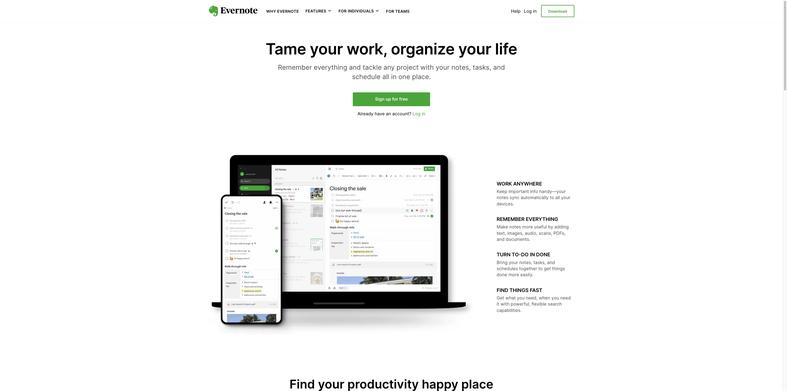 Task type: describe. For each thing, give the bounding box(es) containing it.
one
[[398, 73, 410, 81]]

bring
[[497, 260, 508, 265]]

work
[[497, 181, 512, 187]]

turn to-do in done bring your notes, tasks, and schedules together to get things done more easily.
[[497, 252, 565, 278]]

download
[[548, 9, 567, 14]]

audio,
[[525, 231, 538, 236]]

work anywhere keep important info handy—your notes sync automatically to all your devices.
[[497, 181, 570, 207]]

and down the life
[[493, 63, 505, 72]]

2 you from the left
[[551, 296, 559, 301]]

your inside turn to-do in done bring your notes, tasks, and schedules together to get things done more easily.
[[509, 260, 518, 265]]

need,
[[526, 296, 538, 301]]

scans,
[[539, 231, 552, 236]]

capabilities.
[[497, 308, 522, 313]]

useful
[[534, 224, 547, 230]]

schedules
[[497, 266, 518, 272]]

tasks, inside remember everything and tackle any project with your notes, tasks, and schedule all in one place.
[[473, 63, 491, 72]]

turn
[[497, 252, 511, 258]]

in inside remember everything and tackle any project with your notes, tasks, and schedule all in one place.
[[391, 73, 397, 81]]

and inside turn to-do in done bring your notes, tasks, and schedules together to get things done more easily.
[[547, 260, 555, 265]]

all inside "work anywhere keep important info handy—your notes sync automatically to all your devices."
[[555, 195, 560, 201]]

fast
[[530, 288, 542, 294]]

features
[[306, 9, 326, 13]]

for teams link
[[386, 8, 410, 14]]

do
[[521, 252, 529, 258]]

more inside turn to-do in done bring your notes, tasks, and schedules together to get things done more easily.
[[509, 272, 519, 278]]

together
[[519, 266, 537, 272]]

it
[[497, 302, 499, 307]]

why evernote
[[266, 9, 299, 14]]

0 vertical spatial log in link
[[524, 8, 537, 14]]

notes inside remember everything make notes more useful by adding text, images, audio, scans, pdfs, and documents.
[[509, 224, 521, 230]]

for for for individuals
[[339, 9, 347, 13]]

everything for scans,
[[526, 217, 558, 222]]

when
[[539, 296, 550, 301]]

by
[[548, 224, 553, 230]]

sign up for free
[[375, 96, 408, 102]]

more inside remember everything make notes more useful by adding text, images, audio, scans, pdfs, and documents.
[[522, 224, 533, 230]]

get
[[497, 296, 504, 301]]

0 horizontal spatial log in link
[[413, 111, 425, 117]]

anywhere
[[513, 181, 542, 187]]

evernote ui on desktop and mobile image
[[209, 152, 475, 342]]

work,
[[347, 40, 387, 58]]

remember everything and tackle any project with your notes, tasks, and schedule all in one place.
[[278, 63, 505, 81]]

project
[[397, 63, 419, 72]]

pdfs,
[[553, 231, 566, 236]]

already
[[358, 111, 373, 117]]

evernote logo image
[[209, 6, 257, 17]]

tackle
[[363, 63, 382, 72]]

evernote
[[277, 9, 299, 14]]

download link
[[541, 5, 574, 17]]

for for for teams
[[386, 9, 394, 14]]

sign
[[375, 96, 385, 102]]

remember for remember everything make notes more useful by adding text, images, audio, scans, pdfs, and documents.
[[497, 217, 525, 222]]

get
[[544, 266, 551, 272]]

organize
[[391, 40, 455, 58]]

things inside turn to-do in done bring your notes, tasks, and schedules together to get things done more easily.
[[552, 266, 565, 272]]

in right help link
[[533, 8, 537, 14]]

with inside remember everything and tackle any project with your notes, tasks, and schedule all in one place.
[[420, 63, 434, 72]]

sign up for free link
[[353, 93, 430, 106]]

adding
[[554, 224, 569, 230]]

0 horizontal spatial log
[[413, 111, 420, 117]]

what
[[505, 296, 516, 301]]

0 horizontal spatial done
[[497, 272, 507, 278]]

free
[[399, 96, 408, 102]]



Task type: locate. For each thing, give the bounding box(es) containing it.
in right do
[[530, 252, 535, 258]]

up
[[386, 96, 391, 102]]

0 horizontal spatial notes,
[[451, 63, 471, 72]]

0 vertical spatial tasks,
[[473, 63, 491, 72]]

to
[[550, 195, 554, 201], [538, 266, 543, 272]]

you up search
[[551, 296, 559, 301]]

automatically
[[521, 195, 549, 201]]

images,
[[507, 231, 524, 236]]

text,
[[497, 231, 506, 236]]

remember inside remember everything make notes more useful by adding text, images, audio, scans, pdfs, and documents.
[[497, 217, 525, 222]]

tame your work, organize your life
[[266, 40, 517, 58]]

documents.
[[506, 237, 530, 242]]

log right help link
[[524, 8, 532, 14]]

and up the get
[[547, 260, 555, 265]]

an
[[386, 111, 391, 117]]

1 horizontal spatial tasks,
[[534, 260, 546, 265]]

schedule
[[352, 73, 380, 81]]

log
[[524, 8, 532, 14], [413, 111, 420, 117]]

1 horizontal spatial notes,
[[519, 260, 532, 265]]

0 horizontal spatial more
[[509, 272, 519, 278]]

0 vertical spatial notes
[[497, 195, 508, 201]]

make
[[497, 224, 508, 230]]

in
[[533, 8, 537, 14], [391, 73, 397, 81], [422, 111, 425, 117], [530, 252, 535, 258]]

1 vertical spatial notes
[[509, 224, 521, 230]]

and up schedule
[[349, 63, 361, 72]]

all
[[382, 73, 389, 81], [555, 195, 560, 201]]

remember inside remember everything and tackle any project with your notes, tasks, and schedule all in one place.
[[278, 63, 312, 72]]

log in link right help link
[[524, 8, 537, 14]]

all down the any
[[382, 73, 389, 81]]

sync
[[510, 195, 520, 201]]

0 horizontal spatial things
[[510, 288, 529, 294]]

to left the get
[[538, 266, 543, 272]]

in right account?
[[422, 111, 425, 117]]

done up the get
[[536, 252, 550, 258]]

for
[[339, 9, 347, 13], [386, 9, 394, 14]]

0 vertical spatial with
[[420, 63, 434, 72]]

with
[[420, 63, 434, 72], [501, 302, 510, 307]]

teams
[[395, 9, 410, 14]]

0 vertical spatial all
[[382, 73, 389, 81]]

log in link right account?
[[413, 111, 425, 117]]

log in link
[[524, 8, 537, 14], [413, 111, 425, 117]]

your inside "work anywhere keep important info handy—your notes sync automatically to all your devices."
[[561, 195, 570, 201]]

0 horizontal spatial everything
[[314, 63, 347, 72]]

tame
[[266, 40, 306, 58]]

remember for remember everything and tackle any project with your notes, tasks, and schedule all in one place.
[[278, 63, 312, 72]]

notes up images,
[[509, 224, 521, 230]]

more
[[522, 224, 533, 230], [509, 272, 519, 278]]

have
[[375, 111, 385, 117]]

tasks, inside turn to-do in done bring your notes, tasks, and schedules together to get things done more easily.
[[534, 260, 546, 265]]

1 horizontal spatial everything
[[526, 217, 558, 222]]

log right account?
[[413, 111, 420, 117]]

to inside "work anywhere keep important info handy—your notes sync automatically to all your devices."
[[550, 195, 554, 201]]

0 vertical spatial to
[[550, 195, 554, 201]]

why
[[266, 9, 276, 14]]

everything
[[314, 63, 347, 72], [526, 217, 558, 222]]

1 horizontal spatial remember
[[497, 217, 525, 222]]

in down the any
[[391, 73, 397, 81]]

1 vertical spatial remember
[[497, 217, 525, 222]]

notes,
[[451, 63, 471, 72], [519, 260, 532, 265]]

1 horizontal spatial to
[[550, 195, 554, 201]]

0 horizontal spatial with
[[420, 63, 434, 72]]

remember everything make notes more useful by adding text, images, audio, scans, pdfs, and documents.
[[497, 217, 569, 242]]

1 vertical spatial more
[[509, 272, 519, 278]]

in inside turn to-do in done bring your notes, tasks, and schedules together to get things done more easily.
[[530, 252, 535, 258]]

all down handy—your at the right of page
[[555, 195, 560, 201]]

for inside button
[[339, 9, 347, 13]]

and inside remember everything make notes more useful by adding text, images, audio, scans, pdfs, and documents.
[[497, 237, 505, 242]]

0 horizontal spatial you
[[517, 296, 525, 301]]

things up what on the right
[[510, 288, 529, 294]]

important
[[509, 189, 529, 194]]

for
[[392, 96, 398, 102]]

1 horizontal spatial notes
[[509, 224, 521, 230]]

you
[[517, 296, 525, 301], [551, 296, 559, 301]]

for individuals
[[339, 9, 374, 13]]

1 horizontal spatial all
[[555, 195, 560, 201]]

0 vertical spatial everything
[[314, 63, 347, 72]]

0 vertical spatial remember
[[278, 63, 312, 72]]

log in
[[524, 8, 537, 14]]

0 vertical spatial more
[[522, 224, 533, 230]]

and down text,
[[497, 237, 505, 242]]

for teams
[[386, 9, 410, 14]]

more down schedules
[[509, 272, 519, 278]]

your
[[310, 40, 343, 58], [458, 40, 491, 58], [436, 63, 450, 72], [561, 195, 570, 201], [509, 260, 518, 265]]

all inside remember everything and tackle any project with your notes, tasks, and schedule all in one place.
[[382, 73, 389, 81]]

remember
[[278, 63, 312, 72], [497, 217, 525, 222]]

notes down 'keep'
[[497, 195, 508, 201]]

powerful,
[[511, 302, 530, 307]]

for left teams
[[386, 9, 394, 14]]

0 horizontal spatial remember
[[278, 63, 312, 72]]

info
[[530, 189, 538, 194]]

1 vertical spatial tasks,
[[534, 260, 546, 265]]

everything inside remember everything and tackle any project with your notes, tasks, and schedule all in one place.
[[314, 63, 347, 72]]

1 horizontal spatial with
[[501, 302, 510, 307]]

1 horizontal spatial more
[[522, 224, 533, 230]]

tasks,
[[473, 63, 491, 72], [534, 260, 546, 265]]

for individuals button
[[339, 8, 379, 14]]

to-
[[512, 252, 521, 258]]

find
[[497, 288, 508, 294]]

find things fast get what you need, when you need it with powerful, flexible search capabilities.
[[497, 288, 571, 313]]

0 horizontal spatial for
[[339, 9, 347, 13]]

remember down 'tame'
[[278, 63, 312, 72]]

remember up the make
[[497, 217, 525, 222]]

1 horizontal spatial done
[[536, 252, 550, 258]]

search
[[548, 302, 562, 307]]

you up powerful,
[[517, 296, 525, 301]]

to inside turn to-do in done bring your notes, tasks, and schedules together to get things done more easily.
[[538, 266, 543, 272]]

things inside find things fast get what you need, when you need it with powerful, flexible search capabilities.
[[510, 288, 529, 294]]

1 vertical spatial log
[[413, 111, 420, 117]]

place.
[[412, 73, 431, 81]]

why evernote link
[[266, 8, 299, 14]]

1 vertical spatial done
[[497, 272, 507, 278]]

notes, inside turn to-do in done bring your notes, tasks, and schedules together to get things done more easily.
[[519, 260, 532, 265]]

1 horizontal spatial log in link
[[524, 8, 537, 14]]

account?
[[392, 111, 411, 117]]

0 horizontal spatial notes
[[497, 195, 508, 201]]

easily.
[[520, 272, 533, 278]]

1 horizontal spatial for
[[386, 9, 394, 14]]

everything inside remember everything make notes more useful by adding text, images, audio, scans, pdfs, and documents.
[[526, 217, 558, 222]]

1 horizontal spatial things
[[552, 266, 565, 272]]

0 horizontal spatial all
[[382, 73, 389, 81]]

and
[[349, 63, 361, 72], [493, 63, 505, 72], [497, 237, 505, 242], [547, 260, 555, 265]]

help link
[[511, 8, 521, 14]]

keep
[[497, 189, 507, 194]]

0 vertical spatial log
[[524, 8, 532, 14]]

1 you from the left
[[517, 296, 525, 301]]

your inside remember everything and tackle any project with your notes, tasks, and schedule all in one place.
[[436, 63, 450, 72]]

any
[[384, 63, 395, 72]]

features button
[[306, 8, 332, 14]]

1 vertical spatial log in link
[[413, 111, 425, 117]]

with right it
[[501, 302, 510, 307]]

1 vertical spatial all
[[555, 195, 560, 201]]

0 vertical spatial notes,
[[451, 63, 471, 72]]

1 vertical spatial everything
[[526, 217, 558, 222]]

more up audio,
[[522, 224, 533, 230]]

handy—your
[[539, 189, 566, 194]]

already have an account? log in
[[358, 111, 425, 117]]

1 vertical spatial notes,
[[519, 260, 532, 265]]

notes inside "work anywhere keep important info handy—your notes sync automatically to all your devices."
[[497, 195, 508, 201]]

with up place.
[[420, 63, 434, 72]]

1 vertical spatial things
[[510, 288, 529, 294]]

individuals
[[348, 9, 374, 13]]

1 vertical spatial with
[[501, 302, 510, 307]]

0 vertical spatial things
[[552, 266, 565, 272]]

flexible
[[532, 302, 547, 307]]

life
[[495, 40, 517, 58]]

devices.
[[497, 201, 514, 207]]

1 horizontal spatial you
[[551, 296, 559, 301]]

everything for schedule
[[314, 63, 347, 72]]

to down handy—your at the right of page
[[550, 195, 554, 201]]

things
[[552, 266, 565, 272], [510, 288, 529, 294]]

done
[[536, 252, 550, 258], [497, 272, 507, 278]]

notes
[[497, 195, 508, 201], [509, 224, 521, 230]]

done down schedules
[[497, 272, 507, 278]]

notes, inside remember everything and tackle any project with your notes, tasks, and schedule all in one place.
[[451, 63, 471, 72]]

help
[[511, 8, 521, 14]]

1 vertical spatial to
[[538, 266, 543, 272]]

with inside find things fast get what you need, when you need it with powerful, flexible search capabilities.
[[501, 302, 510, 307]]

1 horizontal spatial log
[[524, 8, 532, 14]]

things right the get
[[552, 266, 565, 272]]

0 vertical spatial done
[[536, 252, 550, 258]]

0 horizontal spatial to
[[538, 266, 543, 272]]

need
[[560, 296, 571, 301]]

for left individuals
[[339, 9, 347, 13]]

0 horizontal spatial tasks,
[[473, 63, 491, 72]]



Task type: vqa. For each thing, say whether or not it's contained in the screenshot.
the 'Stay'
no



